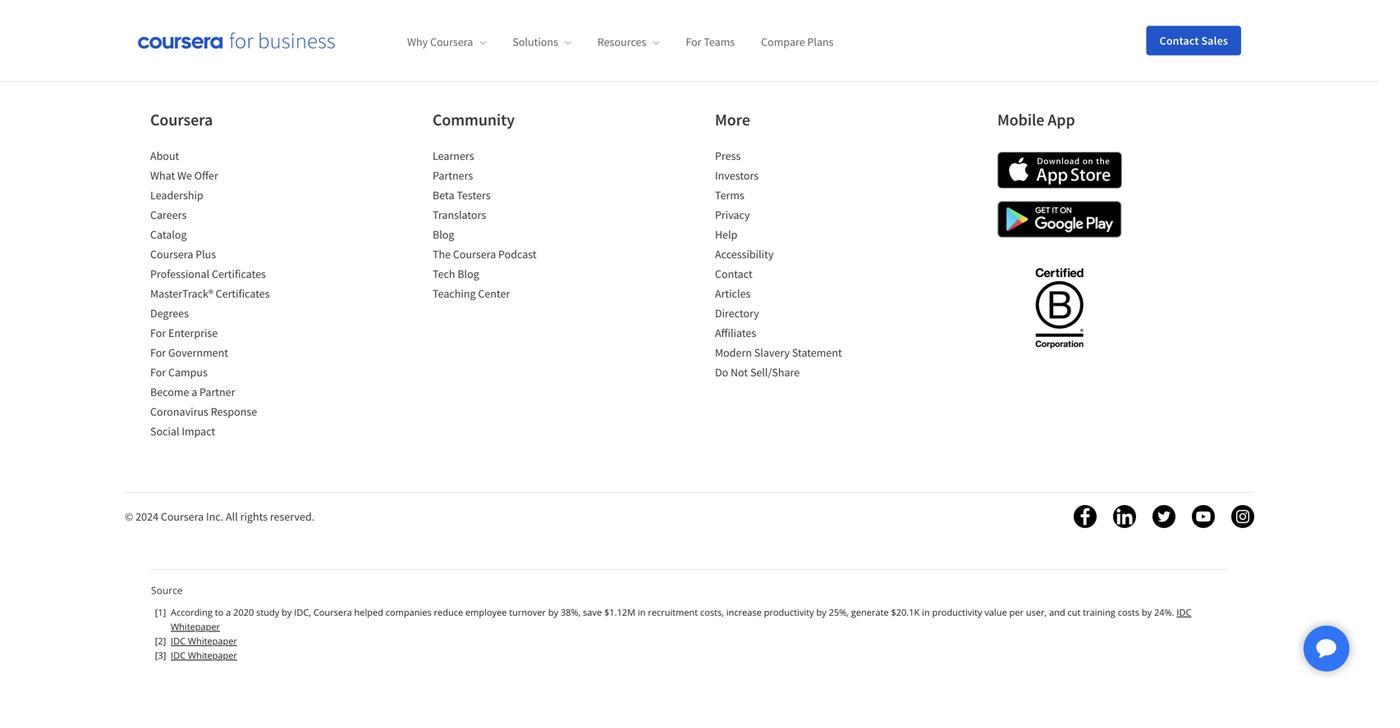 Task type: locate. For each thing, give the bounding box(es) containing it.
privacy link
[[715, 208, 750, 223]]

2 vertical spatial idc
[[171, 650, 186, 662]]

learners
[[433, 149, 474, 164]]

resources link
[[598, 35, 660, 49]]

coursera for business image
[[138, 32, 335, 49]]

do not sell/share link
[[715, 366, 800, 380]]

0 horizontal spatial blog
[[433, 228, 454, 242]]

for teams link
[[686, 35, 735, 49]]

save
[[583, 607, 602, 619]]

$1.12m
[[604, 607, 636, 619]]

per
[[1010, 607, 1024, 619]]

accessibility link
[[715, 247, 774, 262]]

what
[[150, 168, 175, 183]]

for left teams
[[686, 35, 702, 49]]

1 vertical spatial blog
[[458, 267, 479, 282]]

coursera youtube image
[[1192, 506, 1215, 529]]

careers
[[150, 208, 187, 223]]

why
[[407, 35, 428, 49]]

idc for idc whitepaper idc whitepaper
[[171, 636, 186, 648]]

in right $20.1k on the right bottom of page
[[922, 607, 930, 619]]

affiliates
[[715, 326, 756, 341]]

press investors terms privacy help accessibility contact articles directory affiliates modern slavery statement do not sell/share
[[715, 149, 842, 380]]

training
[[1083, 607, 1116, 619]]

contact
[[1160, 33, 1199, 48], [715, 267, 753, 282]]

0 vertical spatial whitepaper
[[171, 621, 220, 634]]

0 vertical spatial a
[[191, 385, 197, 400]]

directory link
[[715, 306, 759, 321]]

certificates up mastertrack® certificates link
[[212, 267, 266, 282]]

about link
[[150, 149, 179, 164]]

by left 24%.
[[1142, 607, 1152, 619]]

a right to
[[226, 607, 231, 619]]

1 horizontal spatial list
[[433, 148, 572, 306]]

0 horizontal spatial contact
[[715, 267, 753, 282]]

idc inside idc whitepaper
[[1177, 607, 1192, 619]]

become a partner link
[[150, 385, 235, 400]]

0 vertical spatial certificates
[[212, 267, 266, 282]]

by left 38%,
[[548, 607, 558, 619]]

list for community
[[433, 148, 572, 306]]

slavery
[[754, 346, 790, 361]]

list containing learners
[[433, 148, 572, 306]]

coursera
[[430, 35, 473, 49], [150, 110, 213, 130], [150, 247, 193, 262], [453, 247, 496, 262], [161, 510, 204, 525], [313, 607, 352, 619]]

help
[[715, 228, 738, 242]]

idc whitepaper link
[[171, 607, 1192, 634], [171, 636, 237, 648], [171, 650, 237, 662]]

1 vertical spatial whitepaper
[[188, 636, 237, 648]]

1 list from the left
[[150, 148, 290, 444]]

1 horizontal spatial blog
[[458, 267, 479, 282]]

for
[[686, 35, 702, 49], [150, 326, 166, 341], [150, 346, 166, 361], [150, 366, 166, 380]]

for up become
[[150, 366, 166, 380]]

enterprise
[[168, 326, 218, 341]]

blog up teaching center link
[[458, 267, 479, 282]]

in right $1.12m
[[638, 607, 646, 619]]

idc for idc whitepaper
[[1177, 607, 1192, 619]]

0 horizontal spatial a
[[191, 385, 197, 400]]

for up for campus "link"
[[150, 346, 166, 361]]

4 by from the left
[[1142, 607, 1152, 619]]

solutions link
[[513, 35, 571, 49]]

value
[[985, 607, 1007, 619]]

1 vertical spatial contact
[[715, 267, 753, 282]]

solutions
[[513, 35, 558, 49]]

directory
[[715, 306, 759, 321]]

coursera up tech blog link
[[453, 247, 496, 262]]

press link
[[715, 149, 741, 164]]

employee
[[465, 607, 507, 619]]

idc
[[1177, 607, 1192, 619], [171, 636, 186, 648], [171, 650, 186, 662]]

1 vertical spatial idc
[[171, 636, 186, 648]]

tech
[[433, 267, 455, 282]]

the coursera podcast link
[[433, 247, 537, 262]]

learners partners beta testers translators blog the coursera podcast tech blog teaching center
[[433, 149, 537, 301]]

mobile app
[[998, 110, 1075, 130]]

plus
[[196, 247, 216, 262]]

resources
[[598, 35, 646, 49]]

1 horizontal spatial in
[[922, 607, 930, 619]]

1 vertical spatial idc whitepaper link
[[171, 636, 237, 648]]

response
[[211, 405, 257, 420]]

increase
[[726, 607, 762, 619]]

24%.
[[1154, 607, 1174, 619]]

careers link
[[150, 208, 187, 223]]

about
[[150, 149, 179, 164]]

study
[[256, 607, 279, 619]]

more
[[715, 110, 750, 130]]

contact up articles
[[715, 267, 753, 282]]

translators
[[433, 208, 486, 223]]

contact link
[[715, 267, 753, 282]]

1 in from the left
[[638, 607, 646, 619]]

0 vertical spatial blog
[[433, 228, 454, 242]]

by left idc, at the bottom
[[282, 607, 292, 619]]

inc.
[[206, 510, 224, 525]]

2 horizontal spatial list
[[715, 148, 855, 384]]

coursera right why
[[430, 35, 473, 49]]

get it on google play image
[[998, 201, 1122, 238]]

recruitment
[[648, 607, 698, 619]]

logo of certified b corporation image
[[1026, 259, 1093, 357]]

a down campus
[[191, 385, 197, 400]]

2 vertical spatial idc whitepaper link
[[171, 650, 237, 662]]

in
[[638, 607, 646, 619], [922, 607, 930, 619]]

certificates down professional certificates link
[[216, 287, 270, 301]]

©
[[125, 510, 133, 525]]

beta
[[433, 188, 454, 203]]

0 vertical spatial idc whitepaper link
[[171, 607, 1192, 634]]

coursera twitter image
[[1153, 506, 1176, 529]]

campus
[[168, 366, 208, 380]]

professional
[[150, 267, 209, 282]]

productivity left the value
[[932, 607, 982, 619]]

1 horizontal spatial productivity
[[932, 607, 982, 619]]

list
[[150, 148, 290, 444], [433, 148, 572, 306], [715, 148, 855, 384]]

blog link
[[433, 228, 454, 242]]

38%,
[[561, 607, 581, 619]]

0 horizontal spatial list
[[150, 148, 290, 444]]

coursera down catalog link
[[150, 247, 193, 262]]

coursera up about
[[150, 110, 213, 130]]

a
[[191, 385, 197, 400], [226, 607, 231, 619]]

productivity right increase
[[764, 607, 814, 619]]

0 vertical spatial contact
[[1160, 33, 1199, 48]]

2 list from the left
[[433, 148, 572, 306]]

to
[[215, 607, 224, 619]]

blog up the
[[433, 228, 454, 242]]

whitepaper inside idc whitepaper
[[171, 621, 220, 634]]

tech blog link
[[433, 267, 479, 282]]

0 horizontal spatial in
[[638, 607, 646, 619]]

list containing about
[[150, 148, 290, 444]]

1 horizontal spatial contact
[[1160, 33, 1199, 48]]

productivity
[[764, 607, 814, 619], [932, 607, 982, 619]]

0 horizontal spatial productivity
[[764, 607, 814, 619]]

by left 25%,
[[816, 607, 827, 619]]

list containing press
[[715, 148, 855, 384]]

3 list from the left
[[715, 148, 855, 384]]

coursera inside learners partners beta testers translators blog the coursera podcast tech blog teaching center
[[453, 247, 496, 262]]

coursera inside the about what we offer leadership careers catalog coursera plus professional certificates mastertrack® certificates degrees for enterprise for government for campus become a partner coronavirus response social impact
[[150, 247, 193, 262]]

download on the app store image
[[998, 152, 1122, 189]]

contact left sales on the right top of page
[[1160, 33, 1199, 48]]

2 in from the left
[[922, 607, 930, 619]]

teaching
[[433, 287, 476, 301]]

center
[[478, 287, 510, 301]]

1 horizontal spatial a
[[226, 607, 231, 619]]

mastertrack®
[[150, 287, 213, 301]]

terms link
[[715, 188, 745, 203]]

costs,
[[700, 607, 724, 619]]

privacy
[[715, 208, 750, 223]]

0 vertical spatial idc
[[1177, 607, 1192, 619]]



Task type: describe. For each thing, give the bounding box(es) containing it.
the
[[433, 247, 451, 262]]

partners link
[[433, 168, 473, 183]]

learners link
[[433, 149, 474, 164]]

podcast
[[498, 247, 537, 262]]

coursera instagram image
[[1231, 506, 1254, 529]]

turnover
[[509, 607, 546, 619]]

2 by from the left
[[548, 607, 558, 619]]

3 idc whitepaper link from the top
[[171, 650, 237, 662]]

professional certificates link
[[150, 267, 266, 282]]

mastertrack® certificates link
[[150, 287, 270, 301]]

accessibility
[[715, 247, 774, 262]]

press
[[715, 149, 741, 164]]

investors
[[715, 168, 759, 183]]

leadership
[[150, 188, 203, 203]]

sales
[[1202, 33, 1228, 48]]

what we offer link
[[150, 168, 218, 183]]

cut
[[1068, 607, 1081, 619]]

app
[[1048, 110, 1075, 130]]

3 by from the left
[[816, 607, 827, 619]]

degrees
[[150, 306, 189, 321]]

coursera plus link
[[150, 247, 216, 262]]

companies
[[386, 607, 432, 619]]

1 vertical spatial a
[[226, 607, 231, 619]]

modern
[[715, 346, 752, 361]]

beta testers link
[[433, 188, 491, 203]]

coursera right idc, at the bottom
[[313, 607, 352, 619]]

coronavirus response link
[[150, 405, 257, 420]]

about what we offer leadership careers catalog coursera plus professional certificates mastertrack® certificates degrees for enterprise for government for campus become a partner coronavirus response social impact
[[150, 149, 270, 439]]

according to a 2020 study by idc, coursera helped companies reduce employee turnover by 38%, save $1.12m in recruitment costs, increase productivity by 25%, generate $20.1k in productivity value per user, and cut training costs by 24%.
[[171, 607, 1177, 619]]

© 2024 coursera inc. all rights reserved.
[[125, 510, 315, 525]]

statement
[[792, 346, 842, 361]]

leadership link
[[150, 188, 203, 203]]

social
[[150, 425, 179, 439]]

degrees link
[[150, 306, 189, 321]]

impact
[[182, 425, 215, 439]]

affiliates link
[[715, 326, 756, 341]]

compare plans link
[[761, 35, 834, 49]]

1 by from the left
[[282, 607, 292, 619]]

generate
[[851, 607, 889, 619]]

teams
[[704, 35, 735, 49]]

terms
[[715, 188, 745, 203]]

and
[[1049, 607, 1065, 619]]

catalog link
[[150, 228, 187, 242]]

1 productivity from the left
[[764, 607, 814, 619]]

for down 'degrees'
[[150, 326, 166, 341]]

a inside the about what we offer leadership careers catalog coursera plus professional certificates mastertrack® certificates degrees for enterprise for government for campus become a partner coronavirus response social impact
[[191, 385, 197, 400]]

coronavirus
[[150, 405, 208, 420]]

coursera facebook image
[[1074, 506, 1097, 529]]

coursera linkedin image
[[1113, 506, 1136, 529]]

all
[[226, 510, 238, 525]]

social impact link
[[150, 425, 215, 439]]

why coursera link
[[407, 35, 486, 49]]

become
[[150, 385, 189, 400]]

government
[[168, 346, 228, 361]]

compare
[[761, 35, 805, 49]]

1 vertical spatial certificates
[[216, 287, 270, 301]]

coursera left inc.
[[161, 510, 204, 525]]

whitepaper for idc whitepaper
[[171, 621, 220, 634]]

costs
[[1118, 607, 1140, 619]]

idc whitepaper
[[171, 607, 1192, 634]]

contact sales button
[[1147, 26, 1241, 55]]

25%,
[[829, 607, 849, 619]]

2 idc whitepaper link from the top
[[171, 636, 237, 648]]

helped
[[354, 607, 383, 619]]

catalog
[[150, 228, 187, 242]]

community
[[433, 110, 515, 130]]

compare plans
[[761, 35, 834, 49]]

contact sales
[[1160, 33, 1228, 48]]

source
[[151, 584, 183, 598]]

contact inside press investors terms privacy help accessibility contact articles directory affiliates modern slavery statement do not sell/share
[[715, 267, 753, 282]]

2 productivity from the left
[[932, 607, 982, 619]]

we
[[177, 168, 192, 183]]

reserved.
[[270, 510, 315, 525]]

offer
[[194, 168, 218, 183]]

2020
[[233, 607, 254, 619]]

rights
[[240, 510, 268, 525]]

2 vertical spatial whitepaper
[[188, 650, 237, 662]]

1 idc whitepaper link from the top
[[171, 607, 1192, 634]]

why coursera
[[407, 35, 473, 49]]

list for more
[[715, 148, 855, 384]]

articles link
[[715, 287, 751, 301]]

help link
[[715, 228, 738, 242]]

teaching center link
[[433, 287, 510, 301]]

partners
[[433, 168, 473, 183]]

list for coursera
[[150, 148, 290, 444]]

idc,
[[294, 607, 311, 619]]

whitepaper for idc whitepaper idc whitepaper
[[188, 636, 237, 648]]

modern slavery statement link
[[715, 346, 842, 361]]

contact inside button
[[1160, 33, 1199, 48]]

idc whitepaper idc whitepaper
[[171, 636, 237, 662]]

sell/share
[[750, 366, 800, 380]]

user,
[[1026, 607, 1047, 619]]

for campus link
[[150, 366, 208, 380]]

articles
[[715, 287, 751, 301]]

do
[[715, 366, 728, 380]]



Task type: vqa. For each thing, say whether or not it's contained in the screenshot.
the to within the TO ELEVATE YOUR CHANCES OF BECOMING A HIGHLY PAID DATA SCIENTIST, YOU SHOULD FOCUS ON ADVANCING YOUR EDUCATION AND GAINING HANDS-ON EXPERIENCE. YOU CAN GET STARTED TODAY BY ENROLLING ONLINE TO EARN AN IBM DATA SCIENCE PROFESSIONAL CERTIFICATE .
no



